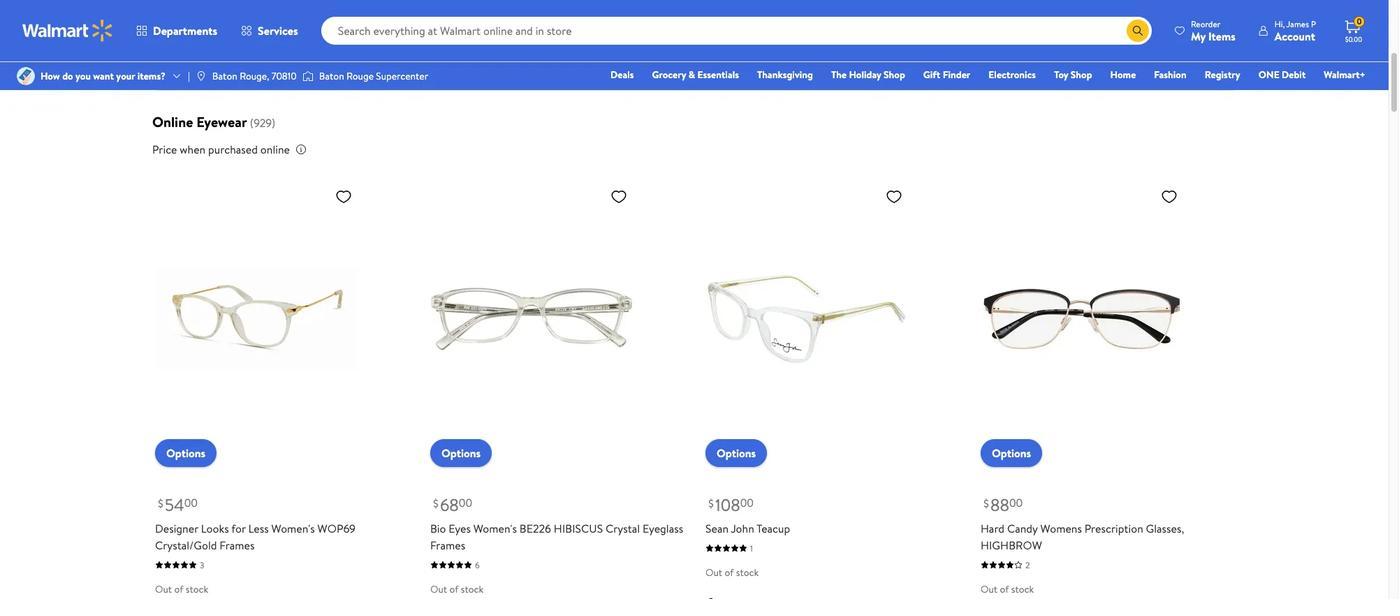 Task type: describe. For each thing, give the bounding box(es) containing it.
grocery
[[652, 68, 686, 82]]

sunglass frames
[[442, 54, 478, 78]]

home
[[1111, 68, 1136, 82]]

james
[[1287, 18, 1309, 30]]

contact lenses
[[512, 54, 575, 68]]

holiday
[[849, 68, 882, 82]]

top sellers image
[[267, 0, 317, 51]]

options for 88
[[992, 445, 1031, 461]]

price
[[152, 142, 177, 157]]

departments
[[153, 23, 217, 38]]

out for 68
[[430, 582, 447, 596]]

services
[[258, 23, 298, 38]]

Search search field
[[321, 17, 1152, 45]]

 image for baton rouge supercenter
[[302, 69, 314, 83]]

less
[[248, 521, 269, 536]]

candy
[[1007, 521, 1038, 536]]

deals
[[611, 68, 634, 82]]

eyeglass inside bio eyes women's be226 hibiscus crystal eyeglass frames
[[643, 521, 683, 536]]

toy shop link
[[1048, 67, 1099, 82]]

how do you want your items?
[[41, 69, 166, 83]]

2
[[1026, 559, 1030, 571]]

stock for 68
[[461, 582, 484, 596]]

frames for eyeglass frames
[[380, 54, 409, 68]]

baton for baton rouge supercenter
[[319, 69, 344, 83]]

supercenter
[[376, 69, 428, 83]]

options link for 68
[[430, 439, 492, 467]]

items?
[[137, 69, 166, 83]]

glasses,
[[1146, 521, 1184, 536]]

out for 88
[[981, 582, 998, 596]]

how
[[41, 69, 60, 83]]

sunglass frames link
[[423, 0, 496, 79]]

gift finder
[[924, 68, 971, 82]]

top sellers link
[[256, 0, 328, 69]]

the holiday shop
[[831, 68, 905, 82]]

stock for 88
[[1011, 582, 1034, 596]]

eyewear accessories image
[[602, 0, 653, 51]]

my
[[1191, 28, 1206, 44]]

online
[[152, 112, 193, 131]]

finder
[[943, 68, 971, 82]]

thanksgiving link
[[751, 67, 820, 82]]

be226
[[520, 521, 551, 536]]

frames for 68
[[430, 538, 465, 553]]

purchased
[[208, 142, 258, 157]]

vision inside shop vision center
[[207, 54, 233, 68]]

one debit
[[1259, 68, 1306, 82]]

$ 108 00
[[708, 493, 754, 517]]

eyeglass frames
[[342, 54, 409, 68]]

top
[[270, 54, 285, 68]]

Walmart Site-Wide search field
[[321, 17, 1152, 45]]

options link for 88
[[981, 439, 1043, 467]]

of for 54
[[174, 582, 183, 596]]

womens
[[1041, 521, 1082, 536]]

women's inside designer looks for less women's wop69 crystal/gold frames
[[271, 521, 315, 536]]

bio eyes women's be226 hibiscus crystal eyeglass frames
[[430, 521, 683, 553]]

sunglass frames image
[[435, 0, 485, 51]]

designer
[[155, 521, 198, 536]]

options for 68
[[442, 445, 481, 461]]

the
[[831, 68, 847, 82]]

walmart image
[[22, 20, 113, 42]]

legal information image
[[296, 144, 307, 155]]

looks
[[201, 521, 229, 536]]

frames for 54
[[220, 538, 255, 553]]

of for 68
[[450, 582, 459, 596]]

grocery & essentials
[[652, 68, 739, 82]]

shop vision center
[[184, 54, 233, 78]]

of for 108
[[725, 566, 734, 580]]

out for 108
[[706, 566, 722, 580]]

designer looks for less women's wop69 crystal/gold frames image
[[155, 182, 358, 456]]

debit
[[1282, 68, 1306, 82]]

home link
[[1104, 67, 1143, 82]]

out of stock for 108
[[706, 566, 759, 580]]

$ for 68
[[433, 496, 439, 511]]

eyewear accessories
[[603, 54, 651, 78]]

do
[[62, 69, 73, 83]]

teacup
[[757, 521, 790, 536]]

 image for baton rouge, 70810
[[196, 71, 207, 82]]

walmart+
[[1324, 68, 1366, 82]]

00 for 54
[[184, 495, 198, 511]]

vision center link
[[675, 0, 748, 69]]

lenses
[[549, 54, 575, 68]]

designer looks for less women's wop69 crystal/gold frames
[[155, 521, 356, 553]]

00 for 68
[[459, 495, 472, 511]]

88
[[991, 493, 1009, 517]]

hard
[[981, 521, 1005, 536]]

prescription available image
[[706, 597, 717, 599]]

items
[[1209, 28, 1236, 44]]

sunglass
[[442, 54, 478, 68]]

sellers
[[287, 54, 314, 68]]

$ for 54
[[158, 496, 163, 511]]

baton rouge supercenter
[[319, 69, 428, 83]]

gift
[[924, 68, 941, 82]]

54
[[165, 493, 184, 517]]

hi, james p account
[[1275, 18, 1316, 44]]

fashion
[[1154, 68, 1187, 82]]

add to favorites list, sean john teacup image
[[886, 188, 903, 205]]

108
[[715, 493, 740, 517]]

sean
[[706, 521, 729, 536]]

account
[[1275, 28, 1316, 44]]

options link for 108
[[706, 439, 767, 467]]

baton for baton rouge, 70810
[[212, 69, 237, 83]]

eyewear inside eyewear accessories
[[610, 54, 645, 68]]



Task type: locate. For each thing, give the bounding box(es) containing it.
0 vertical spatial eyewear
[[610, 54, 645, 68]]

options up $ 54 00
[[166, 445, 206, 461]]

0 $0.00
[[1345, 16, 1363, 44]]

contact lenses link
[[507, 0, 580, 69]]

women's right 'less'
[[271, 521, 315, 536]]

deals link
[[604, 67, 640, 82]]

out of stock down 1
[[706, 566, 759, 580]]

out of stock down 6
[[430, 582, 484, 596]]

crystal
[[606, 521, 640, 536]]

out of stock for 54
[[155, 582, 208, 596]]

1 vertical spatial eyeglass
[[643, 521, 683, 536]]

shop right toy in the right of the page
[[1071, 68, 1092, 82]]

one debit link
[[1253, 67, 1312, 82]]

1 options from the left
[[166, 445, 206, 461]]

00 inside $ 108 00
[[740, 495, 754, 511]]

shop inside shop vision center
[[184, 54, 205, 68]]

stock
[[736, 566, 759, 580], [186, 582, 208, 596], [461, 582, 484, 596], [1011, 582, 1034, 596]]

online eyewear (929)
[[152, 112, 275, 131]]

$ for 108
[[708, 496, 714, 511]]

out down crystal/gold on the bottom left of page
[[155, 582, 172, 596]]

frames inside designer looks for less women's wop69 crystal/gold frames
[[220, 538, 255, 553]]

stock down 6
[[461, 582, 484, 596]]

out of stock down "2"
[[981, 582, 1034, 596]]

hi,
[[1275, 18, 1285, 30]]

contact
[[512, 54, 547, 68]]

$ inside the $ 68 00
[[433, 496, 439, 511]]

contact lenses image
[[518, 0, 569, 51]]

one
[[1259, 68, 1280, 82]]

00 up "eyes"
[[459, 495, 472, 511]]

stock down "2"
[[1011, 582, 1034, 596]]

0 vertical spatial eyeglass
[[342, 54, 378, 68]]

eyeglass frames image
[[351, 0, 401, 51]]

sean john teacup
[[706, 521, 790, 536]]

1 $ from the left
[[158, 496, 163, 511]]

eyeglass inside eyeglass frames link
[[342, 54, 378, 68]]

p
[[1311, 18, 1316, 30]]

out of stock down 3
[[155, 582, 208, 596]]

electronics
[[989, 68, 1036, 82]]

0 horizontal spatial center
[[193, 64, 223, 78]]

|
[[188, 69, 190, 83]]

vision center image
[[686, 0, 736, 51]]

1 horizontal spatial baton
[[319, 69, 344, 83]]

3
[[200, 559, 204, 571]]

gift finder link
[[917, 67, 977, 82]]

00 for 88
[[1009, 495, 1023, 511]]

0 horizontal spatial vision
[[207, 54, 233, 68]]

 image
[[302, 69, 314, 83], [196, 71, 207, 82]]

add to favorites list, hard candy womens prescription glasses, highbrow image
[[1161, 188, 1178, 205]]

frames inside sunglass frames
[[445, 64, 474, 78]]

you
[[75, 69, 91, 83]]

3 00 from the left
[[740, 495, 754, 511]]

of for 88
[[1000, 582, 1009, 596]]

$ left 88
[[984, 496, 989, 511]]

1 baton from the left
[[212, 69, 237, 83]]

2 00 from the left
[[459, 495, 472, 511]]

out of stock for 68
[[430, 582, 484, 596]]

$ inside $ 54 00
[[158, 496, 163, 511]]

2 frames from the left
[[430, 538, 465, 553]]

eyewear
[[610, 54, 645, 68], [196, 112, 247, 131]]

00
[[184, 495, 198, 511], [459, 495, 472, 511], [740, 495, 754, 511], [1009, 495, 1023, 511]]

of
[[725, 566, 734, 580], [174, 582, 183, 596], [450, 582, 459, 596], [1000, 582, 1009, 596]]

options up $ 88 00
[[992, 445, 1031, 461]]

stock down 3
[[186, 582, 208, 596]]

1 vertical spatial eyewear
[[196, 112, 247, 131]]

 image
[[17, 67, 35, 85]]

center down search search box
[[710, 54, 740, 68]]

options link up $ 54 00
[[155, 439, 217, 467]]

price when purchased online
[[152, 142, 290, 157]]

0 horizontal spatial frames
[[380, 54, 409, 68]]

&
[[689, 68, 695, 82]]

frames
[[220, 538, 255, 553], [430, 538, 465, 553]]

1
[[750, 543, 753, 554]]

wop69
[[318, 521, 356, 536]]

1 horizontal spatial frames
[[430, 538, 465, 553]]

frames down for
[[220, 538, 255, 553]]

frames up the supercenter
[[380, 54, 409, 68]]

2 horizontal spatial shop
[[1071, 68, 1092, 82]]

out
[[706, 566, 722, 580], [155, 582, 172, 596], [430, 582, 447, 596], [981, 582, 998, 596]]

1 horizontal spatial women's
[[473, 521, 517, 536]]

4 options from the left
[[992, 445, 1031, 461]]

2 options link from the left
[[430, 439, 492, 467]]

3 $ from the left
[[708, 496, 714, 511]]

2 $ from the left
[[433, 496, 439, 511]]

$0.00
[[1345, 34, 1363, 44]]

center inside shop vision center
[[193, 64, 223, 78]]

vision center
[[682, 54, 740, 68]]

1 frames from the left
[[220, 538, 255, 553]]

1 00 from the left
[[184, 495, 198, 511]]

00 inside $ 88 00
[[1009, 495, 1023, 511]]

eyeglass
[[342, 54, 378, 68], [643, 521, 683, 536]]

00 up sean john teacup
[[740, 495, 754, 511]]

options for 54
[[166, 445, 206, 461]]

$ left '68'
[[433, 496, 439, 511]]

1 vision from the left
[[207, 54, 233, 68]]

1 women's from the left
[[271, 521, 315, 536]]

out up prescription available image
[[706, 566, 722, 580]]

women's inside bio eyes women's be226 hibiscus crystal eyeglass frames
[[473, 521, 517, 536]]

registry
[[1205, 68, 1241, 82]]

bio
[[430, 521, 446, 536]]

accessories
[[603, 64, 651, 78]]

eyes
[[449, 521, 471, 536]]

out of stock for 88
[[981, 582, 1034, 596]]

3 options link from the left
[[706, 439, 767, 467]]

$ left 54
[[158, 496, 163, 511]]

out down bio
[[430, 582, 447, 596]]

$ 68 00
[[433, 493, 472, 517]]

bio eyes women's be226 hibiscus crystal eyeglass frames image
[[430, 182, 633, 456]]

out for 54
[[155, 582, 172, 596]]

frames down sunglass frames image
[[445, 64, 474, 78]]

baton rouge, 70810
[[212, 69, 297, 83]]

1 horizontal spatial frames
[[445, 64, 474, 78]]

eyeglass up rouge
[[342, 54, 378, 68]]

options for 108
[[717, 445, 756, 461]]

essentials
[[698, 68, 739, 82]]

options link up $ 108 00 on the bottom
[[706, 439, 767, 467]]

of down crystal/gold on the bottom left of page
[[174, 582, 183, 596]]

00 inside the $ 68 00
[[459, 495, 472, 511]]

toy shop
[[1054, 68, 1092, 82]]

00 up 'candy'
[[1009, 495, 1023, 511]]

4 $ from the left
[[984, 496, 989, 511]]

eyeglass frames link
[[340, 0, 412, 69]]

of down highbrow
[[1000, 582, 1009, 596]]

stock down 1
[[736, 566, 759, 580]]

(929)
[[250, 115, 275, 130]]

options
[[166, 445, 206, 461], [442, 445, 481, 461], [717, 445, 756, 461], [992, 445, 1031, 461]]

hard candy womens prescription glasses, highbrow image
[[981, 182, 1184, 456]]

departments button
[[124, 14, 229, 48]]

0 horizontal spatial baton
[[212, 69, 237, 83]]

registry link
[[1199, 67, 1247, 82]]

want
[[93, 69, 114, 83]]

0 horizontal spatial frames
[[220, 538, 255, 553]]

john
[[731, 521, 754, 536]]

add to favorites list, designer looks for less women's wop69 crystal/gold frames image
[[335, 188, 352, 205]]

00 up "designer"
[[184, 495, 198, 511]]

of down sean
[[725, 566, 734, 580]]

thanksgiving
[[757, 68, 813, 82]]

options link up $ 88 00
[[981, 439, 1043, 467]]

1 horizontal spatial eyewear
[[610, 54, 645, 68]]

fashion link
[[1148, 67, 1193, 82]]

walmart+ link
[[1318, 67, 1372, 82]]

3 options from the left
[[717, 445, 756, 461]]

shop
[[184, 54, 205, 68], [884, 68, 905, 82], [1071, 68, 1092, 82]]

00 inside $ 54 00
[[184, 495, 198, 511]]

eyeglass right crystal at the bottom left of the page
[[643, 521, 683, 536]]

stock for 54
[[186, 582, 208, 596]]

2 baton from the left
[[319, 69, 344, 83]]

center right |
[[193, 64, 223, 78]]

hibiscus
[[554, 521, 603, 536]]

$ inside $ 108 00
[[708, 496, 714, 511]]

reorder
[[1191, 18, 1221, 30]]

of down "eyes"
[[450, 582, 459, 596]]

frames down bio
[[430, 538, 465, 553]]

4 00 from the left
[[1009, 495, 1023, 511]]

0 horizontal spatial women's
[[271, 521, 315, 536]]

4 options link from the left
[[981, 439, 1043, 467]]

shop vision center link
[[172, 0, 245, 79]]

$ left 108
[[708, 496, 714, 511]]

options link up the $ 68 00
[[430, 439, 492, 467]]

0 horizontal spatial  image
[[196, 71, 207, 82]]

1 horizontal spatial shop
[[884, 68, 905, 82]]

68
[[440, 493, 459, 517]]

search icon image
[[1132, 25, 1144, 36]]

shop vision center image
[[183, 0, 233, 51]]

sean john teacup image
[[706, 182, 908, 456]]

shop right holiday
[[884, 68, 905, 82]]

out down highbrow
[[981, 582, 998, 596]]

women's right "eyes"
[[473, 521, 517, 536]]

frames inside bio eyes women's be226 hibiscus crystal eyeglass frames
[[430, 538, 465, 553]]

for
[[231, 521, 246, 536]]

stock for 108
[[736, 566, 759, 580]]

eyewear accessories link
[[591, 0, 664, 79]]

baton left rouge
[[319, 69, 344, 83]]

0 horizontal spatial eyeglass
[[342, 54, 378, 68]]

options up $ 108 00 on the bottom
[[717, 445, 756, 461]]

highbrow
[[981, 538, 1042, 553]]

options up the $ 68 00
[[442, 445, 481, 461]]

2 options from the left
[[442, 445, 481, 461]]

options link for 54
[[155, 439, 217, 467]]

rouge
[[347, 69, 374, 83]]

baton
[[212, 69, 237, 83], [319, 69, 344, 83]]

frames for sunglass frames
[[445, 64, 474, 78]]

0 horizontal spatial shop
[[184, 54, 205, 68]]

1 options link from the left
[[155, 439, 217, 467]]

$ 54 00
[[158, 493, 198, 517]]

1 horizontal spatial center
[[710, 54, 740, 68]]

vision
[[207, 54, 233, 68], [682, 54, 708, 68]]

reorder my items
[[1191, 18, 1236, 44]]

6
[[475, 559, 480, 571]]

0 horizontal spatial eyewear
[[196, 112, 247, 131]]

2 women's from the left
[[473, 521, 517, 536]]

shop up |
[[184, 54, 205, 68]]

2 vision from the left
[[682, 54, 708, 68]]

crystal/gold
[[155, 538, 217, 553]]

$ for 88
[[984, 496, 989, 511]]

70810
[[272, 69, 297, 83]]

add to favorites list, bio eyes women's be226 hibiscus crystal eyeglass frames image
[[611, 188, 627, 205]]

1 horizontal spatial  image
[[302, 69, 314, 83]]

baton left rouge,
[[212, 69, 237, 83]]

out of stock
[[706, 566, 759, 580], [155, 582, 208, 596], [430, 582, 484, 596], [981, 582, 1034, 596]]

$ 88 00
[[984, 493, 1023, 517]]

1 horizontal spatial eyeglass
[[643, 521, 683, 536]]

 image right |
[[196, 71, 207, 82]]

1 horizontal spatial vision
[[682, 54, 708, 68]]

0
[[1357, 16, 1362, 27]]

00 for 108
[[740, 495, 754, 511]]

toy
[[1054, 68, 1069, 82]]

 image down sellers
[[302, 69, 314, 83]]

top sellers
[[270, 54, 314, 68]]

$
[[158, 496, 163, 511], [433, 496, 439, 511], [708, 496, 714, 511], [984, 496, 989, 511]]

$ inside $ 88 00
[[984, 496, 989, 511]]



Task type: vqa. For each thing, say whether or not it's contained in the screenshot.
top Automotive
no



